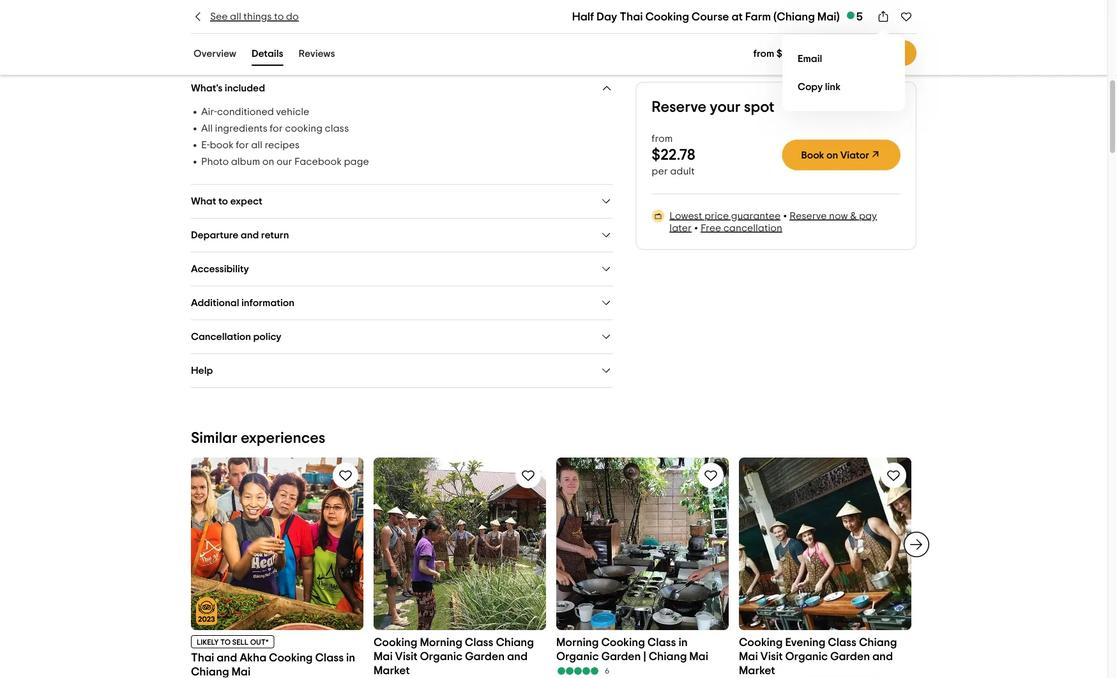 Task type: describe. For each thing, give the bounding box(es) containing it.
and inside dropdown button
[[241, 230, 259, 240]]

6
[[605, 667, 610, 675]]

email
[[798, 54, 823, 64]]

class inside "likely to sell out* thai and akha cooking class in chiang mai"
[[315, 652, 344, 664]]

morning cooking class in organic garden | chiang mai
[[557, 637, 709, 662]]

what's
[[191, 83, 223, 93]]

garden inside the morning cooking class in organic garden | chiang mai
[[602, 651, 641, 662]]

all
[[201, 123, 213, 134]]

chiang inside "likely to sell out* thai and akha cooking class in chiang mai"
[[191, 666, 229, 678]]

$22.78 for from $22.78
[[777, 48, 806, 58]]

accessibility button
[[191, 263, 613, 276]]

in inside the morning cooking class in organic garden | chiang mai
[[679, 637, 688, 648]]

market for cooking morning class chiang mai visit organic garden and market
[[374, 665, 410, 676]]

thai inside "likely to sell out* thai and akha cooking class in chiang mai"
[[191, 652, 214, 664]]

help button
[[191, 364, 613, 377]]

and inside "cooking morning class chiang mai visit organic garden and market"
[[508, 651, 528, 662]]

ingredients
[[215, 123, 268, 134]]

all inside the air-conditioned vehicle all ingredients for cooking class e-book for all recipes photo album on our facebook page
[[251, 140, 263, 150]]

mai)
[[818, 11, 840, 22]]

spot
[[745, 99, 775, 115]]

class for cooking
[[648, 637, 677, 648]]

save to a trip image for morning cooking class in organic garden | chiang mai
[[704, 468, 719, 483]]

copy
[[798, 82, 823, 92]]

what to expect button
[[191, 195, 613, 208]]

book
[[802, 150, 825, 160]]

accessibility
[[191, 264, 249, 274]]

and inside cooking evening class chiang mai visit organic garden and market
[[873, 651, 894, 662]]

book on viator link
[[783, 140, 901, 170]]

mai inside the morning cooking class in organic garden | chiang mai
[[690, 651, 709, 662]]

what's included
[[191, 83, 265, 93]]

day
[[597, 11, 618, 22]]

5
[[857, 11, 864, 22]]

(chiang
[[774, 11, 816, 22]]

cancellation
[[191, 331, 251, 342]]

travelers'
[[222, 35, 267, 46]]

reserve now & pay later button
[[670, 211, 878, 233]]

adult
[[671, 166, 695, 176]]

$22.78 for from $22.78 per adult
[[652, 147, 696, 163]]

included
[[225, 83, 265, 93]]

likely
[[197, 639, 219, 647]]

page
[[344, 157, 369, 167]]

book
[[210, 140, 234, 150]]

departure and return button
[[191, 229, 613, 242]]

5.0 of 5 bubbles. 6 reviews element
[[557, 667, 729, 676]]

the
[[338, 35, 354, 46]]

details button
[[249, 45, 286, 66]]

menu containing email
[[783, 35, 906, 111]]

reviews
[[299, 48, 335, 58]]

to inside dropdown button
[[219, 196, 228, 206]]

at
[[732, 11, 743, 22]]

now
[[830, 211, 849, 221]]

travelers' choice best of the best 2023
[[222, 35, 376, 59]]

evening
[[786, 637, 826, 648]]

help
[[191, 365, 213, 376]]

and inside "likely to sell out* thai and akha cooking class in chiang mai"
[[217, 652, 237, 664]]

from for from $22.78 per adult
[[652, 134, 673, 144]]

per
[[652, 166, 668, 176]]

cancellation policy button
[[191, 330, 613, 343]]

cooking inside cooking evening class chiang mai visit organic garden and market
[[740, 637, 783, 648]]

experiences
[[241, 431, 326, 446]]

chiang inside "cooking morning class chiang mai visit organic garden and market"
[[496, 637, 534, 648]]

overview
[[194, 48, 237, 58]]

2 best from the left
[[356, 35, 376, 46]]

cooking morning class chiang mai visit organic garden and market
[[374, 637, 534, 676]]

free cancellation button
[[701, 223, 783, 233]]

air-conditioned vehicle all ingredients for cooking class e-book for all recipes photo album on our facebook page
[[201, 107, 369, 167]]

lowest price guarantee button
[[670, 211, 781, 221]]

visit for morning
[[395, 651, 418, 662]]

what to expect
[[191, 196, 263, 206]]

tab list containing overview
[[176, 42, 353, 68]]

what's included button
[[191, 82, 613, 95]]

chiang inside cooking evening class chiang mai visit organic garden and market
[[860, 637, 898, 648]]

garden for cooking morning class chiang mai visit organic garden and market
[[465, 651, 505, 662]]

cooking morning class chiang mai visit organic garden and market link
[[374, 458, 547, 678]]

1 best from the left
[[305, 35, 324, 46]]

viator
[[841, 150, 870, 160]]

things
[[244, 12, 272, 22]]

from $22.78 per adult
[[652, 134, 696, 176]]

out*
[[250, 639, 269, 647]]

copy link
[[798, 82, 841, 92]]

cooking evening class chiang mai visit organic garden and market link
[[740, 458, 912, 678]]

to
[[220, 639, 231, 647]]

previous image
[[183, 537, 199, 552]]

cancellation
[[724, 223, 783, 233]]

album
[[231, 157, 260, 167]]

see
[[210, 12, 228, 22]]

of
[[327, 35, 336, 46]]

vehicle
[[276, 107, 309, 117]]

class
[[325, 123, 349, 134]]

on inside the air-conditioned vehicle all ingredients for cooking class e-book for all recipes photo album on our facebook page
[[263, 157, 274, 167]]

0 horizontal spatial for
[[236, 140, 249, 150]]

1 horizontal spatial thai
[[620, 11, 643, 22]]

1 vertical spatial save to a trip image
[[887, 468, 902, 483]]

in inside "likely to sell out* thai and akha cooking class in chiang mai"
[[346, 652, 356, 664]]

sell
[[232, 639, 249, 647]]

policy
[[253, 331, 282, 342]]

save to a trip image for likely to sell out*
[[338, 468, 353, 483]]

reserve your spot
[[652, 99, 775, 115]]

cancellation policy
[[191, 331, 282, 342]]

price
[[705, 211, 729, 221]]

visit for evening
[[761, 651, 784, 662]]



Task type: vqa. For each thing, say whether or not it's contained in the screenshot.
through.
no



Task type: locate. For each thing, give the bounding box(es) containing it.
class inside "cooking morning class chiang mai visit organic garden and market"
[[465, 637, 494, 648]]

to right what on the left of page
[[219, 196, 228, 206]]

thai right "day" on the right
[[620, 11, 643, 22]]

1 horizontal spatial all
[[251, 140, 263, 150]]

1 vertical spatial to
[[219, 196, 228, 206]]

class inside the morning cooking class in organic garden | chiang mai
[[648, 637, 677, 648]]

class for evening
[[829, 637, 857, 648]]

from $22.78
[[754, 48, 806, 58]]

thai down likely
[[191, 652, 214, 664]]

garden inside "cooking morning class chiang mai visit organic garden and market"
[[465, 651, 505, 662]]

reserve for now
[[790, 211, 828, 221]]

to
[[274, 12, 284, 22], [219, 196, 228, 206]]

on
[[827, 150, 839, 160], [263, 157, 274, 167]]

free cancellation
[[701, 223, 783, 233]]

conditioned
[[217, 107, 274, 117]]

0 vertical spatial thai
[[620, 11, 643, 22]]

share image
[[878, 10, 890, 23]]

likely to sell out* thai and akha cooking class in chiang mai
[[191, 639, 356, 678]]

market
[[374, 665, 410, 676], [740, 665, 776, 676]]

for down the ingredients
[[236, 140, 249, 150]]

similar experiences
[[191, 431, 326, 446]]

2 morning from the left
[[557, 637, 599, 648]]

1 visit from the left
[[395, 651, 418, 662]]

$22.78 down (chiang
[[777, 48, 806, 58]]

cooking
[[285, 123, 323, 134]]

0 vertical spatial to
[[274, 12, 284, 22]]

1 vertical spatial $22.78
[[652, 147, 696, 163]]

0 horizontal spatial in
[[346, 652, 356, 664]]

for
[[270, 123, 283, 134], [236, 140, 249, 150]]

mai inside cooking evening class chiang mai visit organic garden and market
[[740, 651, 759, 662]]

our
[[277, 157, 292, 167]]

organic for cooking evening class chiang mai visit organic garden and market
[[786, 651, 829, 662]]

1 vertical spatial all
[[251, 140, 263, 150]]

akha
[[240, 652, 267, 664]]

organic inside cooking evening class chiang mai visit organic garden and market
[[786, 651, 829, 662]]

0 horizontal spatial to
[[219, 196, 228, 206]]

2 horizontal spatial organic
[[786, 651, 829, 662]]

1 horizontal spatial on
[[827, 150, 839, 160]]

0 horizontal spatial $22.78
[[652, 147, 696, 163]]

1 save to a trip image from the left
[[338, 468, 353, 483]]

from down farm
[[754, 48, 775, 58]]

1 horizontal spatial market
[[740, 665, 776, 676]]

for up recipes
[[270, 123, 283, 134]]

to left do
[[274, 12, 284, 22]]

2 horizontal spatial garden
[[831, 651, 871, 662]]

course
[[692, 11, 730, 22]]

e-
[[201, 140, 210, 150]]

garden
[[465, 651, 505, 662], [602, 651, 641, 662], [831, 651, 871, 662]]

3 save to a trip image from the left
[[704, 468, 719, 483]]

1 organic from the left
[[420, 651, 463, 662]]

0 horizontal spatial market
[[374, 665, 410, 676]]

class
[[465, 637, 494, 648], [648, 637, 677, 648], [829, 637, 857, 648], [315, 652, 344, 664]]

1 vertical spatial in
[[346, 652, 356, 664]]

morning inside the morning cooking class in organic garden | chiang mai
[[557, 637, 599, 648]]

$22.78 up the adult
[[652, 147, 696, 163]]

2023
[[222, 49, 244, 59]]

all right see
[[230, 12, 241, 22]]

1 garden from the left
[[465, 651, 505, 662]]

2 market from the left
[[740, 665, 776, 676]]

half
[[573, 11, 595, 22]]

what
[[191, 196, 216, 206]]

return
[[261, 230, 289, 240]]

1 morning from the left
[[420, 637, 463, 648]]

1 horizontal spatial save to a trip image
[[521, 468, 536, 483]]

departure
[[191, 230, 239, 240]]

0 horizontal spatial reserve
[[652, 99, 707, 115]]

book on viator
[[802, 150, 870, 160]]

thai
[[620, 11, 643, 22], [191, 652, 214, 664]]

overview button
[[191, 45, 239, 66]]

chiang inside the morning cooking class in organic garden | chiang mai
[[649, 651, 687, 662]]

market inside "cooking morning class chiang mai visit organic garden and market"
[[374, 665, 410, 676]]

1 horizontal spatial organic
[[557, 651, 599, 662]]

mai inside "likely to sell out* thai and akha cooking class in chiang mai"
[[232, 666, 251, 678]]

chiang
[[496, 637, 534, 648], [860, 637, 898, 648], [649, 651, 687, 662], [191, 666, 229, 678]]

later
[[670, 223, 692, 233]]

choice
[[269, 35, 302, 46]]

0 horizontal spatial best
[[305, 35, 324, 46]]

0 horizontal spatial save to a trip image
[[338, 468, 353, 483]]

class inside cooking evening class chiang mai visit organic garden and market
[[829, 637, 857, 648]]

cooking inside the morning cooking class in organic garden | chiang mai
[[602, 637, 646, 648]]

0 horizontal spatial thai
[[191, 652, 214, 664]]

visit
[[395, 651, 418, 662], [761, 651, 784, 662]]

2 organic from the left
[[557, 651, 599, 662]]

1 horizontal spatial morning
[[557, 637, 599, 648]]

mai inside "cooking morning class chiang mai visit organic garden and market"
[[374, 651, 393, 662]]

|
[[644, 651, 647, 662]]

cooking inside "cooking morning class chiang mai visit organic garden and market"
[[374, 637, 418, 648]]

farm
[[746, 11, 772, 22]]

market for cooking evening class chiang mai visit organic garden and market
[[740, 665, 776, 676]]

best right the
[[356, 35, 376, 46]]

0 horizontal spatial from
[[652, 134, 673, 144]]

reserve now & pay later
[[670, 211, 878, 233]]

additional
[[191, 298, 239, 308]]

garden for cooking evening class chiang mai visit organic garden and market
[[831, 651, 871, 662]]

pay
[[860, 211, 878, 221]]

reserve
[[652, 99, 707, 115], [790, 211, 828, 221]]

expect
[[230, 196, 263, 206]]

organic
[[420, 651, 463, 662], [557, 651, 599, 662], [786, 651, 829, 662]]

free
[[701, 223, 722, 233]]

1 market from the left
[[374, 665, 410, 676]]

from for from $22.78
[[754, 48, 775, 58]]

0 vertical spatial for
[[270, 123, 283, 134]]

1 horizontal spatial from
[[754, 48, 775, 58]]

morning
[[420, 637, 463, 648], [557, 637, 599, 648]]

from up per
[[652, 134, 673, 144]]

reserve inside reserve now & pay later
[[790, 211, 828, 221]]

morning inside "cooking morning class chiang mai visit organic garden and market"
[[420, 637, 463, 648]]

0 vertical spatial $22.78
[[777, 48, 806, 58]]

menu
[[783, 35, 906, 111]]

1 vertical spatial reserve
[[790, 211, 828, 221]]

2 save to a trip image from the left
[[521, 468, 536, 483]]

0 vertical spatial all
[[230, 12, 241, 22]]

1 vertical spatial thai
[[191, 652, 214, 664]]

3 organic from the left
[[786, 651, 829, 662]]

1 horizontal spatial best
[[356, 35, 376, 46]]

lowest
[[670, 211, 703, 221]]

0 horizontal spatial garden
[[465, 651, 505, 662]]

reserve for your
[[652, 99, 707, 115]]

additional information button
[[191, 297, 613, 309]]

0 horizontal spatial all
[[230, 12, 241, 22]]

1 vertical spatial for
[[236, 140, 249, 150]]

do
[[286, 12, 299, 22]]

0 horizontal spatial organic
[[420, 651, 463, 662]]

0 vertical spatial from
[[754, 48, 775, 58]]

on right book
[[827, 150, 839, 160]]

1 horizontal spatial to
[[274, 12, 284, 22]]

departure and return
[[191, 230, 289, 240]]

cooking evening class chiang mai visit organic garden and market
[[740, 637, 898, 676]]

organic for cooking morning class chiang mai visit organic garden and market
[[420, 651, 463, 662]]

organic inside "cooking morning class chiang mai visit organic garden and market"
[[420, 651, 463, 662]]

2 visit from the left
[[761, 651, 784, 662]]

1 horizontal spatial $22.78
[[777, 48, 806, 58]]

visit inside "cooking morning class chiang mai visit organic garden and market"
[[395, 651, 418, 662]]

garden inside cooking evening class chiang mai visit organic garden and market
[[831, 651, 871, 662]]

best
[[305, 35, 324, 46], [356, 35, 376, 46]]

0 horizontal spatial on
[[263, 157, 274, 167]]

1 vertical spatial from
[[652, 134, 673, 144]]

lowest price guarantee
[[670, 211, 781, 221]]

photo
[[201, 157, 229, 167]]

facebook
[[295, 157, 342, 167]]

visit inside cooking evening class chiang mai visit organic garden and market
[[761, 651, 784, 662]]

$22.78
[[777, 48, 806, 58], [652, 147, 696, 163]]

1 horizontal spatial garden
[[602, 651, 641, 662]]

class for morning
[[465, 637, 494, 648]]

on left our
[[263, 157, 274, 167]]

1 horizontal spatial for
[[270, 123, 283, 134]]

similar
[[191, 431, 238, 446]]

&
[[851, 211, 857, 221]]

0 vertical spatial in
[[679, 637, 688, 648]]

0 vertical spatial save to a trip image
[[901, 10, 913, 23]]

reserve left "your" in the right top of the page
[[652, 99, 707, 115]]

0 horizontal spatial visit
[[395, 651, 418, 662]]

next image
[[910, 537, 925, 552]]

1 horizontal spatial in
[[679, 637, 688, 648]]

information
[[242, 298, 295, 308]]

1 horizontal spatial reserve
[[790, 211, 828, 221]]

best up reviews
[[305, 35, 324, 46]]

0 horizontal spatial morning
[[420, 637, 463, 648]]

details
[[252, 48, 284, 58]]

all up 'album'
[[251, 140, 263, 150]]

half day thai cooking course at farm (chiang mai)
[[573, 11, 840, 22]]

reserve left now
[[790, 211, 828, 221]]

tab list
[[176, 42, 353, 68]]

2 garden from the left
[[602, 651, 641, 662]]

link
[[826, 82, 841, 92]]

in
[[679, 637, 688, 648], [346, 652, 356, 664]]

all
[[230, 12, 241, 22], [251, 140, 263, 150]]

additional information
[[191, 298, 295, 308]]

see all things to do link
[[191, 10, 299, 24]]

your
[[710, 99, 741, 115]]

1 horizontal spatial visit
[[761, 651, 784, 662]]

0 vertical spatial reserve
[[652, 99, 707, 115]]

2 horizontal spatial save to a trip image
[[704, 468, 719, 483]]

organic inside the morning cooking class in organic garden | chiang mai
[[557, 651, 599, 662]]

cooking inside "likely to sell out* thai and akha cooking class in chiang mai"
[[269, 652, 313, 664]]

3 garden from the left
[[831, 651, 871, 662]]

save to a trip image
[[901, 10, 913, 23], [887, 468, 902, 483]]

see all things to do
[[210, 12, 299, 22]]

from inside "from $22.78 per adult"
[[652, 134, 673, 144]]

market inside cooking evening class chiang mai visit organic garden and market
[[740, 665, 776, 676]]

save to a trip image
[[338, 468, 353, 483], [521, 468, 536, 483], [704, 468, 719, 483]]



